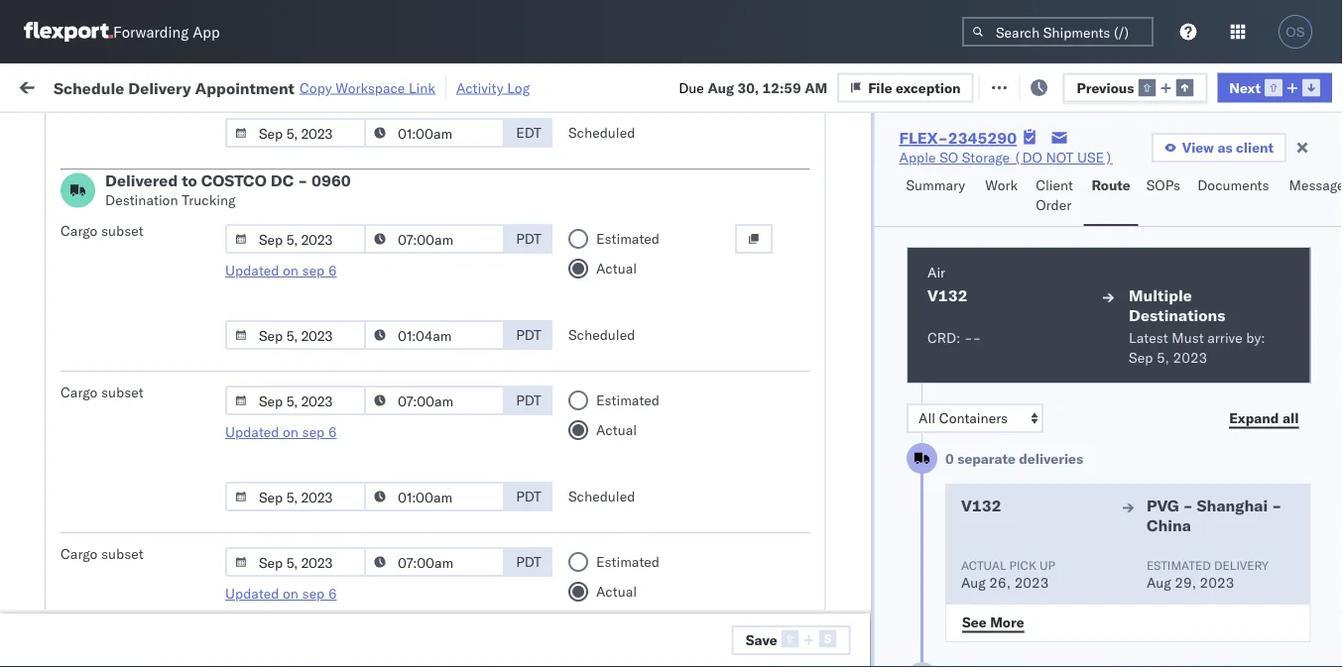 Task type: locate. For each thing, give the bounding box(es) containing it.
3 shanghai pudong in from the top
[[1223, 624, 1343, 641]]

1 bookings test consignee from the top
[[865, 143, 1024, 161]]

vandelay for vandelay west
[[865, 362, 923, 379]]

log
[[507, 79, 530, 96]]

2130497
[[1138, 536, 1199, 554]]

apple
[[900, 149, 936, 166], [736, 318, 773, 335], [865, 318, 902, 335], [736, 624, 773, 641], [865, 624, 902, 641]]

26, inside 'actual pick up aug 26, 2023'
[[989, 575, 1011, 592]]

1 ocean from the top
[[607, 143, 648, 161]]

documents inside button
[[1198, 177, 1270, 194]]

3 sep from the top
[[302, 585, 325, 603]]

0 vertical spatial work
[[192, 77, 227, 94]]

activity log
[[456, 79, 530, 96]]

bill
[[164, 132, 185, 150]]

schedule inside "schedule pickup from madrid– barajas airport, madrid, spain"
[[46, 263, 104, 281]]

from inside "schedule pickup from madrid– barajas airport, madrid, spain"
[[154, 263, 183, 281]]

use) up 'west'
[[914, 318, 950, 335]]

1 vertical spatial --
[[865, 274, 883, 292]]

1 vertical spatial scheduled
[[569, 326, 635, 344]]

view
[[1183, 139, 1215, 156]]

all
[[1283, 409, 1299, 427]]

in for flex-2130497
[[1336, 536, 1343, 554]]

0 vertical spatial updated on sep 6
[[225, 262, 337, 279]]

message for message (0)
[[242, 77, 298, 94]]

ca inside 'button'
[[239, 361, 258, 378]]

pm right 3:59
[[353, 536, 375, 554]]

schedule delivery appointment link down airport,
[[42, 316, 240, 336]]

3 pdt from the top
[[516, 392, 542, 409]]

airport
[[130, 240, 174, 257], [251, 525, 295, 543]]

fcl for 28,
[[652, 405, 677, 423]]

1 horizontal spatial on
[[1035, 449, 1056, 466]]

pickup inside "schedule pickup from los angeles international airport"
[[108, 220, 151, 237]]

0 horizontal spatial flex-2345290
[[900, 128, 1017, 148]]

0 vertical spatial cargo subset
[[61, 222, 143, 240]]

2 vertical spatial in
[[1336, 624, 1343, 641]]

import work
[[144, 77, 227, 94]]

apple so storage (do not use)
[[900, 149, 1113, 166], [736, 318, 950, 335], [865, 318, 1079, 335], [736, 624, 950, 641], [865, 624, 1079, 641]]

confirm for confirm delivery
[[46, 186, 96, 203]]

confirm down barajas
[[22, 361, 73, 378]]

mdt, for 4:00
[[378, 580, 413, 597]]

6 down 12:59 am mst, feb 28, 2023
[[328, 424, 337, 441]]

0 vertical spatial v132
[[927, 286, 968, 306]]

2 vertical spatial shanghai, china
[[1223, 580, 1326, 597]]

from down airport,
[[123, 361, 152, 378]]

appointment down spain
[[159, 317, 240, 334]]

2 vertical spatial scheduled
[[569, 488, 635, 506]]

work
[[192, 77, 227, 94], [986, 177, 1018, 194]]

shanghai inside pvg - shanghai - china
[[1197, 496, 1268, 516]]

up
[[1040, 558, 1055, 573]]

1 vertical spatial flex-2345290
[[1096, 318, 1199, 335]]

1 vertical spatial 26,
[[989, 575, 1011, 592]]

3 fcl from the top
[[652, 405, 677, 423]]

3 updated on sep 6 from the top
[[225, 585, 337, 603]]

2 updated from the top
[[225, 424, 279, 441]]

1 vertical spatial v132
[[961, 496, 1001, 516]]

1 horizontal spatial airport
[[251, 525, 295, 543]]

1 vertical spatial schedule pickup from los angeles, ca link
[[46, 481, 282, 520]]

schedule
[[54, 78, 124, 98], [46, 220, 104, 237], [46, 263, 104, 281], [42, 317, 100, 334], [46, 394, 104, 412], [46, 448, 104, 465], [46, 482, 104, 499]]

schedule for the bottom schedule delivery appointment link
[[46, 448, 104, 465]]

use) inside 'link'
[[1078, 149, 1113, 166]]

0 vertical spatial 30,
[[738, 79, 759, 96]]

updated on sep 6 button for 3rd mmm d, yyyy text field from the bottom of the page
[[225, 424, 337, 441]]

3 in from the top
[[1336, 624, 1343, 641]]

1 vertical spatial appointment
[[159, 317, 240, 334]]

flex-2130383
[[1096, 580, 1199, 597]]

0 vertical spatial in
[[1336, 318, 1343, 335]]

1 vertical spatial sep
[[302, 424, 325, 441]]

to for default
[[580, 76, 593, 94]]

0 horizontal spatial vandelay
[[736, 362, 794, 379]]

use) up route
[[1078, 149, 1113, 166]]

from for confirm pickup from amsterdam airport schiphol, haarlemmermeer, netherlands link
[[142, 525, 171, 543]]

fcl for 26,
[[652, 143, 677, 161]]

on
[[906, 449, 927, 466], [1035, 449, 1056, 466]]

to up trucking at the left top of page
[[182, 171, 197, 191]]

fcl for 11,
[[652, 580, 677, 597]]

bookings test consignee down 0
[[865, 493, 1024, 510]]

0 vertical spatial 6
[[328, 262, 337, 279]]

cargo down confirm pickup from los angeles, ca 'button'
[[61, 384, 98, 401]]

2 pudong from the top
[[1285, 536, 1333, 554]]

on right separate
[[1035, 449, 1056, 466]]

1 vertical spatial confirm
[[22, 361, 73, 378]]

5 ocean fcl from the top
[[607, 580, 677, 597]]

feb
[[425, 405, 450, 423]]

3 updated on sep 6 button from the top
[[225, 585, 337, 603]]

delivered
[[105, 171, 178, 191]]

subset down "destination" on the left top
[[101, 222, 143, 240]]

0 horizontal spatial message
[[242, 77, 298, 94]]

12:59 for 12:59 am mdt, aug 30, 2023
[[320, 318, 358, 335]]

account right 0
[[967, 449, 1020, 466]]

cargo
[[61, 222, 98, 240], [61, 384, 98, 401], [61, 546, 98, 563]]

2 vertical spatial bookings test consignee
[[865, 493, 1024, 510]]

schedule for 12:59 am mst, feb 28, 2023's schedule pickup from los angeles, ca link
[[46, 394, 104, 412]]

storage inside 'link'
[[962, 149, 1010, 166]]

client left name
[[736, 162, 768, 177]]

1 vertical spatial shanghai, china
[[1223, 362, 1326, 379]]

actual inside 'actual pick up aug 26, 2023'
[[961, 558, 1006, 573]]

jul
[[426, 143, 445, 161]]

in
[[1336, 318, 1343, 335], [1336, 536, 1343, 554], [1336, 624, 1343, 641]]

los inside "schedule pickup from los angeles international airport"
[[187, 220, 209, 237]]

karl up up
[[1035, 536, 1061, 554]]

0 vertical spatial schedule pickup from los angeles, ca
[[46, 394, 267, 432]]

1 cargo from the top
[[61, 222, 98, 240]]

lagerfeld down flex-1893088
[[1065, 536, 1124, 554]]

account up see more
[[967, 580, 1020, 597]]

pickup inside "schedule pickup from madrid– barajas airport, madrid, spain"
[[108, 263, 151, 281]]

0 vertical spatial message
[[242, 77, 298, 94]]

2 cargo from the top
[[61, 384, 98, 401]]

appointment up lading
[[195, 78, 295, 98]]

schedule for top schedule delivery appointment link
[[42, 317, 100, 334]]

3 ocean from the top
[[607, 405, 648, 423]]

china
[[1289, 143, 1326, 161], [1289, 362, 1326, 379], [1147, 516, 1191, 536], [1289, 580, 1326, 597]]

1 vertical spatial updated
[[225, 424, 279, 441]]

0 vertical spatial cargo
[[61, 222, 98, 240]]

delivery inside 'confirm delivery' link
[[100, 186, 151, 203]]

angeles, inside 'button'
[[181, 361, 236, 378]]

shanghai pudong in for flex-2345290
[[1223, 318, 1343, 335]]

-- for studio apparel
[[865, 274, 883, 292]]

1 vertical spatial subset
[[101, 384, 143, 401]]

by: right arrive
[[1246, 329, 1265, 347]]

0 horizontal spatial exception
[[896, 79, 961, 96]]

shanghai, up "departure"
[[1223, 143, 1286, 161]]

from up haarlemmermeer,
[[142, 525, 171, 543]]

apple so storage (do not use) link
[[900, 148, 1113, 168]]

bookings test consignee up summary
[[865, 143, 1024, 161]]

lading
[[205, 132, 247, 150]]

flexport. image
[[24, 22, 113, 42]]

11,
[[443, 580, 464, 597]]

china for integration test account - karl lagerfeld
[[1289, 580, 1326, 597]]

0 vertical spatial subset
[[101, 222, 143, 240]]

1 integration test account - on ag from the left
[[736, 449, 950, 466]]

0 vertical spatial schedule delivery appointment
[[42, 317, 240, 334]]

10:58 am mdt, jul 26, 2023
[[320, 143, 508, 161]]

2023 for 12:59 am mst, feb 28, 2023
[[478, 405, 513, 423]]

0 vertical spatial confirm
[[46, 186, 96, 203]]

v132 down separate
[[961, 496, 1001, 516]]

resize handle column header
[[284, 154, 308, 668], [504, 154, 528, 668], [574, 154, 597, 668], [703, 154, 726, 668], [832, 154, 855, 668], [1030, 154, 1054, 668], [1189, 154, 1213, 668], [1307, 154, 1331, 668]]

2 pm from the top
[[353, 580, 375, 597]]

2 cargo subset from the top
[[61, 384, 143, 401]]

mst,
[[388, 405, 422, 423]]

schedule delivery appointment link down confirm pickup from los angeles, ca 'button'
[[46, 447, 244, 467]]

actual
[[596, 260, 637, 277], [596, 422, 637, 439], [961, 558, 1006, 573], [596, 584, 637, 601]]

-- : -- -- text field up may
[[364, 482, 505, 512]]

see more
[[962, 614, 1024, 631]]

0 vertical spatial --
[[865, 231, 883, 248]]

jun
[[417, 580, 439, 597]]

1 vertical spatial schedule pickup from los angeles, ca
[[46, 482, 267, 519]]

aug left 29,
[[1147, 575, 1171, 592]]

shanghai, down delivery
[[1223, 580, 1286, 597]]

storage right save
[[799, 624, 847, 641]]

air for studio apparel
[[607, 274, 625, 292]]

3 bookings test consignee from the top
[[865, 493, 1024, 510]]

mdt, left jul
[[388, 143, 423, 161]]

6 resize handle column header from the left
[[1030, 154, 1054, 668]]

1 horizontal spatial client
[[1036, 177, 1074, 194]]

3 shanghai, china from the top
[[1223, 580, 1326, 597]]

0 vertical spatial flexport demo consignee
[[736, 143, 899, 161]]

2 updated on sep 6 from the top
[[225, 424, 337, 441]]

2 ocean fcl from the top
[[607, 362, 677, 379]]

5 fcl from the top
[[652, 580, 677, 597]]

exception
[[1056, 77, 1121, 94], [896, 79, 961, 96]]

2 mmm d, yyyy text field from the top
[[225, 386, 366, 416]]

3 shanghai, from the top
[[1223, 580, 1286, 597]]

0 vertical spatial flexport
[[736, 143, 788, 161]]

2 bookings from the top
[[865, 405, 923, 423]]

account up 'actual pick up aug 26, 2023'
[[967, 536, 1020, 554]]

3 bookings from the top
[[865, 493, 923, 510]]

in for flex-2345290
[[1336, 318, 1343, 335]]

flexport demo consignee
[[736, 143, 899, 161], [736, 405, 899, 423], [736, 493, 899, 510]]

shanghai pudong in down delivery
[[1223, 624, 1343, 641]]

file exception down search shipments (/) text field
[[1028, 77, 1121, 94]]

0 vertical spatial documents
[[1198, 177, 1270, 194]]

storage down flex-2345290 link on the right of page
[[962, 149, 1010, 166]]

0 vertical spatial 12:59
[[763, 79, 802, 96]]

-- : -- -- text field for 3rd mmm d, yyyy text field from the bottom of the page
[[364, 386, 505, 416]]

from up "amsterdam"
[[154, 482, 183, 499]]

-- : -- -- text field up feb
[[364, 321, 505, 350]]

-- : -- -- text field
[[364, 118, 505, 148], [364, 224, 505, 254], [364, 321, 505, 350], [364, 386, 505, 416], [364, 482, 505, 512], [364, 548, 505, 578]]

schedule delivery appointment down confirm pickup from los angeles, ca 'button'
[[46, 448, 244, 465]]

test for 4:00 pm mdt, jun 11, 2023
[[937, 580, 964, 597]]

1 vertical spatial shanghai pudong in
[[1223, 536, 1343, 554]]

app
[[193, 22, 220, 41]]

shanghai, china up 'expand all' at the bottom of page
[[1223, 362, 1326, 379]]

2 vertical spatial sep
[[302, 585, 325, 603]]

3 -- : -- -- text field from the top
[[364, 321, 505, 350]]

1 vertical spatial in
[[1336, 536, 1343, 554]]

0 vertical spatial bookings
[[865, 143, 923, 161]]

1 shanghai, china from the top
[[1223, 143, 1326, 161]]

international
[[46, 240, 126, 257]]

cargo down confirm delivery button
[[61, 222, 98, 240]]

2342348
[[1138, 624, 1199, 641]]

account down apple so storage (do not use) 'link'
[[967, 187, 1020, 204]]

0 vertical spatial updated
[[225, 262, 279, 279]]

0 vertical spatial lagerfeld
[[1065, 536, 1124, 554]]

name
[[772, 162, 803, 177]]

use) left latest at the right
[[1043, 318, 1079, 335]]

departure port
[[1223, 162, 1303, 177]]

-
[[298, 171, 308, 191], [1023, 187, 1032, 204], [865, 231, 874, 248], [874, 231, 883, 248], [865, 274, 874, 292], [874, 274, 883, 292], [964, 329, 973, 347], [973, 329, 981, 347], [1223, 405, 1231, 423], [1231, 405, 1240, 423], [894, 449, 903, 466], [1023, 449, 1032, 466], [1183, 496, 1193, 516], [1272, 496, 1282, 516], [1023, 536, 1032, 554], [1023, 580, 1032, 597]]

1 horizontal spatial exception
[[1056, 77, 1121, 94]]

shanghai, china
[[1223, 143, 1326, 161], [1223, 362, 1326, 379], [1223, 580, 1326, 597]]

1 horizontal spatial to
[[580, 76, 593, 94]]

am up client name "button"
[[805, 79, 828, 96]]

3 cargo subset from the top
[[61, 546, 143, 563]]

flex-1919146 button
[[1064, 138, 1203, 166], [1064, 138, 1203, 166]]

cargo subset down confirm pickup from los angeles, ca 'button'
[[61, 384, 143, 401]]

madrid,
[[148, 283, 197, 301]]

1 vertical spatial flexport
[[736, 405, 788, 423]]

2 vertical spatial cargo
[[61, 546, 98, 563]]

0 vertical spatial 26,
[[448, 143, 470, 161]]

china for vandelay west
[[1289, 362, 1326, 379]]

0 vertical spatial 2345290
[[948, 128, 1017, 148]]

1 vertical spatial cargo subset
[[61, 384, 143, 401]]

edt
[[516, 124, 542, 141]]

ac ram
[[736, 231, 787, 248]]

storage
[[962, 149, 1010, 166], [799, 318, 847, 335], [928, 318, 976, 335], [799, 624, 847, 641], [928, 624, 976, 641]]

2 flexport demo consignee from the top
[[736, 405, 899, 423]]

confirm pickup from los angeles, ca
[[22, 361, 258, 378]]

1 unknown from the top
[[320, 231, 382, 248]]

2 shanghai, from the top
[[1223, 362, 1286, 379]]

cargo up netherlands
[[61, 546, 98, 563]]

mode button
[[597, 158, 707, 178]]

mdt, left may
[[378, 536, 413, 554]]

flexport for 28,
[[736, 405, 788, 423]]

unknown down 12:00
[[320, 231, 382, 248]]

1 bookings from the top
[[865, 143, 923, 161]]

am for 12:59 am mst, feb 28, 2023
[[362, 405, 385, 423]]

mmm d, yyyy text field down the dc
[[225, 224, 366, 254]]

madrid–
[[187, 263, 239, 281]]

flex-1857563
[[1096, 231, 1199, 248]]

2 vertical spatial cargo subset
[[61, 546, 143, 563]]

0 horizontal spatial to
[[182, 171, 197, 191]]

2 vertical spatial confirm
[[42, 525, 92, 543]]

1 pdt from the top
[[516, 230, 542, 248]]

flexport for 26,
[[736, 143, 788, 161]]

shanghai,
[[1223, 143, 1286, 161], [1223, 362, 1286, 379], [1223, 580, 1286, 597]]

am left mst,
[[362, 405, 385, 423]]

confirm inside confirm pickup from amsterdam airport schiphol, haarlemmermeer, netherlands
[[42, 525, 92, 543]]

MMM D, YYYY text field
[[225, 118, 366, 148], [225, 386, 366, 416], [225, 482, 366, 512], [225, 548, 366, 578]]

updated on sep 6 button
[[225, 262, 337, 279], [225, 424, 337, 441], [225, 585, 337, 603]]

exception up flex-2345290 link on the right of page
[[896, 79, 961, 96]]

0 horizontal spatial ag
[[931, 449, 950, 466]]

v132
[[927, 286, 968, 306], [961, 496, 1001, 516]]

MMM D, YYYY text field
[[225, 224, 366, 254], [225, 321, 366, 350]]

-- : -- -- text field up jun
[[364, 548, 505, 578]]

lagerfeld for flex-2130497
[[1065, 536, 1124, 554]]

759
[[341, 77, 367, 94]]

8 resize handle column header from the left
[[1307, 154, 1331, 668]]

from for schedule pickup from los angeles, ca link for unknown
[[154, 482, 183, 499]]

1 fcl from the top
[[652, 143, 677, 161]]

4 resize handle column header from the left
[[703, 154, 726, 668]]

-- : -- -- text field for 2nd mmm d, yyyy text field from the bottom of the page
[[364, 482, 505, 512]]

-- : -- -- text field down 12:59 am mdt, aug 30, 2023
[[364, 386, 505, 416]]

1 lagerfeld from the top
[[1065, 536, 1124, 554]]

-- : -- -- text field down '12:00 am mdt, aug 19, 2023'
[[364, 224, 505, 254]]

6 -- : -- -- text field from the top
[[364, 548, 505, 578]]

expand all
[[1229, 409, 1299, 427]]

pickup up the customs
[[96, 525, 139, 543]]

0 vertical spatial sep
[[302, 262, 325, 279]]

los
[[187, 220, 209, 237], [1223, 231, 1245, 248], [155, 361, 177, 378], [187, 394, 209, 412], [187, 482, 209, 499]]

appointment up "amsterdam"
[[163, 448, 244, 465]]

0
[[945, 451, 954, 468]]

confirm inside 'button'
[[22, 361, 73, 378]]

2023 inside latest must arrive by: sep 5, 2023
[[1173, 349, 1207, 367]]

1 vertical spatial flexport demo consignee
[[736, 405, 899, 423]]

2 shanghai pudong in from the top
[[1223, 536, 1343, 554]]

see more button
[[950, 608, 1036, 638]]

0 horizontal spatial documents
[[46, 589, 117, 606]]

shanghai pudong in for flex-2130497
[[1223, 536, 1343, 554]]

mdt, for 10:58
[[388, 143, 423, 161]]

shanghai, china down delivery
[[1223, 580, 1326, 597]]

ocean for 11,
[[607, 580, 648, 597]]

ca for 12:59 am mst, feb 28, 2023's schedule pickup from los angeles, ca link
[[46, 414, 64, 432]]

ag right separate
[[1060, 449, 1079, 466]]

1 vertical spatial cargo
[[61, 384, 98, 401]]

by: up numbers
[[72, 122, 91, 139]]

file exception up flex-2345290 link on the right of page
[[868, 79, 961, 96]]

0 vertical spatial schedule pickup from los angeles, ca link
[[46, 393, 282, 433]]

confirm delivery link
[[46, 185, 151, 205]]

1 vertical spatial bookings
[[865, 405, 923, 423]]

28,
[[453, 405, 475, 423]]

2 karl from the top
[[1035, 580, 1061, 597]]

pickup
[[108, 220, 151, 237], [108, 263, 151, 281], [76, 361, 119, 378], [108, 394, 151, 412], [108, 482, 151, 499], [96, 525, 139, 543]]

schedule pickup from los angeles, ca link for unknown
[[46, 481, 282, 520]]

file exception button
[[997, 71, 1134, 101], [997, 71, 1134, 101], [838, 73, 974, 102], [838, 73, 974, 102]]

-- : -- -- text field for fourth mmm d, yyyy text field from the top of the page
[[364, 548, 505, 578]]

pm for 4:00
[[353, 580, 375, 597]]

documents down netherlands
[[46, 589, 117, 606]]

205
[[432, 77, 458, 94]]

1 vertical spatial airport
[[251, 525, 295, 543]]

multiple
[[1129, 286, 1192, 306]]

flex-1857563 button
[[1064, 226, 1203, 254], [1064, 226, 1203, 254]]

1 flexport demo consignee from the top
[[736, 143, 899, 161]]

2345290 up consignee button at the top of the page
[[948, 128, 1017, 148]]

1 pudong from the top
[[1285, 318, 1333, 335]]

2 vandelay from the left
[[865, 362, 923, 379]]

appointment for top schedule delivery appointment link
[[159, 317, 240, 334]]

Search Work text field
[[700, 71, 916, 101]]

angeles
[[213, 220, 263, 237]]

1857563
[[1138, 231, 1199, 248]]

client inside "button"
[[736, 162, 768, 177]]

1 vertical spatial message
[[1290, 177, 1343, 194]]

flex- down flex id button
[[1096, 187, 1138, 204]]

2023 inside 'actual pick up aug 26, 2023'
[[1014, 575, 1049, 592]]

angeles, for confirm pickup from los angeles, ca link on the bottom left of the page
[[181, 361, 236, 378]]

2 updated on sep 6 button from the top
[[225, 424, 337, 441]]

message
[[242, 77, 298, 94], [1290, 177, 1343, 194]]

2 unknown from the top
[[320, 274, 382, 292]]

schedule pickup from los angeles, ca down confirm pickup from los angeles, ca 'button'
[[46, 394, 267, 432]]

0 vertical spatial appointment
[[195, 78, 295, 98]]

resize handle column header for flex id
[[1189, 154, 1213, 668]]

6 down 3:59
[[328, 585, 337, 603]]

0 horizontal spatial work
[[192, 77, 227, 94]]

26, for jul
[[448, 143, 470, 161]]

ca for confirm pickup from los angeles, ca link on the bottom left of the page
[[239, 361, 258, 378]]

2 vertical spatial flexport demo consignee
[[736, 493, 899, 510]]

from inside "schedule pickup from los angeles international airport"
[[154, 220, 183, 237]]

integration for 12:00 am mdt, aug 19, 2023
[[865, 187, 934, 204]]

1 horizontal spatial file
[[1028, 77, 1052, 94]]

0 horizontal spatial 26,
[[448, 143, 470, 161]]

from down "destination" on the left top
[[154, 220, 183, 237]]

flex-2345290
[[900, 128, 1017, 148], [1096, 318, 1199, 335]]

1 flexport from the top
[[736, 143, 788, 161]]

consignee inside button
[[865, 162, 922, 177]]

updated on sep 6 for 3rd mmm d, yyyy text field from the bottom of the page updated on sep 6 button
[[225, 424, 337, 441]]

1 vandelay from the left
[[736, 362, 794, 379]]

schedule delivery appointment button
[[42, 316, 240, 338], [46, 447, 244, 469]]

bookings test consignee down 'west'
[[865, 405, 1024, 423]]

mdt, down deadline button
[[388, 187, 423, 204]]

1 shanghai pudong in from the top
[[1223, 318, 1343, 335]]

2 demo from the top
[[792, 405, 829, 423]]

0 vertical spatial scheduled
[[569, 124, 635, 141]]

aug up feb
[[426, 318, 453, 335]]

flex- down flex-1893088
[[1096, 536, 1138, 554]]

karl down up
[[1035, 580, 1061, 597]]

los for yantian
[[187, 482, 209, 499]]

by: inside latest must arrive by: sep 5, 2023
[[1246, 329, 1265, 347]]

1 schedule pickup from los angeles, ca from the top
[[46, 394, 267, 432]]

1 vertical spatial schedule delivery appointment
[[46, 448, 244, 465]]

documents down view as client
[[1198, 177, 1270, 194]]

1 in from the top
[[1336, 318, 1343, 335]]

pickup down confirm pickup from los angeles, ca 'button'
[[108, 394, 151, 412]]

2 schedule pickup from los angeles, ca from the top
[[46, 482, 267, 519]]

-- : -- -- text field for second mmm d, yyyy text box from the bottom of the page
[[364, 224, 505, 254]]

2 in from the top
[[1336, 536, 1343, 554]]

1 horizontal spatial documents
[[1198, 177, 1270, 194]]

mdt, for 12:00
[[388, 187, 423, 204]]

unknown up 3:59
[[320, 493, 382, 510]]

2 vertical spatial --
[[1223, 405, 1240, 423]]

2 resize handle column header from the left
[[504, 154, 528, 668]]

may
[[417, 536, 444, 554]]

26, down the pick
[[989, 575, 1011, 592]]

(do inside 'link'
[[1014, 149, 1043, 166]]

Search Shipments (/) text field
[[963, 17, 1154, 47]]

actions
[[1283, 162, 1324, 177]]

unknown for schedule pickup from los angeles international airport
[[320, 231, 382, 248]]

4 unknown from the top
[[320, 493, 382, 510]]

(do
[[1014, 149, 1043, 166], [851, 318, 880, 335], [980, 318, 1009, 335], [851, 624, 880, 641], [980, 624, 1009, 641]]

4:00 pm mdt, jun 11, 2023
[[320, 580, 502, 597]]

30, up 28,
[[456, 318, 478, 335]]

flex-2318555 button
[[1064, 182, 1203, 210], [1064, 182, 1203, 210]]

2 vertical spatial updated on sep 6
[[225, 585, 337, 603]]

1 horizontal spatial work
[[986, 177, 1018, 194]]

1 ocean fcl from the top
[[607, 143, 677, 161]]

aug for actual pick up aug 26, 2023
[[961, 575, 986, 592]]

pickup inside confirm pickup from amsterdam airport schiphol, haarlemmermeer, netherlands
[[96, 525, 139, 543]]

integration test account - karl lagerfeld
[[865, 536, 1124, 554], [865, 580, 1124, 597]]

1 vertical spatial 6
[[328, 424, 337, 441]]

on left 0
[[906, 449, 927, 466]]

2 ocean from the top
[[607, 362, 648, 379]]

0 vertical spatial shanghai pudong in
[[1223, 318, 1343, 335]]

client for client name
[[736, 162, 768, 177]]

to inside "delivered to costco dc - 0960 destination trucking"
[[182, 171, 197, 191]]

2 vertical spatial flexport
[[736, 493, 788, 510]]

shanghai, for flex-2130383
[[1223, 580, 1286, 597]]

2 vertical spatial updated
[[225, 585, 279, 603]]

work right import
[[192, 77, 227, 94]]

sops
[[1147, 177, 1181, 194]]

order
[[1036, 196, 1072, 214]]

2 flexport from the top
[[736, 405, 788, 423]]

airport up "schedule pickup from madrid– barajas airport, madrid, spain"
[[130, 240, 174, 257]]

appointment for the bottom schedule delivery appointment link
[[163, 448, 244, 465]]

work down apple so storage (do not use) 'link'
[[986, 177, 1018, 194]]

aug inside the estimated delivery aug 29, 2023
[[1147, 575, 1171, 592]]

los inside 'button'
[[155, 361, 177, 378]]

updated
[[225, 262, 279, 279], [225, 424, 279, 441], [225, 585, 279, 603]]

batch action button
[[1225, 71, 1343, 101]]

aug up see
[[961, 575, 986, 592]]

aug left the 19,
[[426, 187, 453, 204]]

2 vertical spatial 12:59
[[320, 405, 358, 423]]

schedule delivery appointment for the bottom schedule delivery appointment link
[[46, 448, 244, 465]]

0 horizontal spatial on
[[906, 449, 927, 466]]

so inside apple so storage (do not use) 'link'
[[940, 149, 959, 166]]

flex-2345290 up consignee button at the top of the page
[[900, 128, 1017, 148]]

client order button
[[1028, 168, 1084, 226]]

airport inside confirm pickup from amsterdam airport schiphol, haarlemmermeer, netherlands
[[251, 525, 295, 543]]

7 resize handle column header from the left
[[1189, 154, 1213, 668]]

-- : -- -- text field for 4th mmm d, yyyy text field from the bottom
[[364, 118, 505, 148]]

5 resize handle column header from the left
[[832, 154, 855, 668]]

schedule inside "schedule pickup from los angeles international airport"
[[46, 220, 104, 237]]

air for ac ram
[[607, 231, 625, 248]]

schedule delivery appointment down airport,
[[42, 317, 240, 334]]

1 demo from the top
[[792, 143, 829, 161]]

3 demo from the top
[[792, 493, 829, 510]]

schedule delivery appointment button down confirm pickup from los angeles, ca 'button'
[[46, 447, 244, 469]]

mdt, up mst,
[[388, 318, 423, 335]]

1 schedule pickup from los angeles, ca link from the top
[[46, 393, 282, 433]]

2 6 from the top
[[328, 424, 337, 441]]

5 ocean from the top
[[607, 580, 648, 597]]

to inside button
[[580, 76, 593, 94]]

subset up the customs
[[101, 546, 143, 563]]

client inside 'button'
[[1036, 177, 1074, 194]]

not left "id"
[[1046, 149, 1074, 166]]

1 resize handle column header from the left
[[284, 154, 308, 668]]

client up order
[[1036, 177, 1074, 194]]

deliveries
[[1019, 451, 1083, 468]]

1 vertical spatial by:
[[1246, 329, 1265, 347]]

vandelay left 'west'
[[865, 362, 923, 379]]

air for apple so storage (do not use)
[[607, 318, 625, 335]]

1 vertical spatial demo
[[792, 405, 829, 423]]

1 vertical spatial bookings test consignee
[[865, 405, 1024, 423]]

ocean for 28,
[[607, 405, 648, 423]]

pickup for schedule pickup from madrid– barajas airport, madrid, spain link
[[108, 263, 151, 281]]

1 -- : -- -- text field from the top
[[364, 118, 505, 148]]

1 vertical spatial shanghai,
[[1223, 362, 1286, 379]]

from inside confirm pickup from amsterdam airport schiphol, haarlemmermeer, netherlands
[[142, 525, 171, 543]]

aug inside 'actual pick up aug 26, 2023'
[[961, 575, 986, 592]]

2 vertical spatial pudong
[[1285, 624, 1333, 641]]

1 vertical spatial to
[[182, 171, 197, 191]]

integration test account - karl lagerfeld for flex-2130383
[[865, 580, 1124, 597]]

1 vertical spatial updated on sep 6 button
[[225, 424, 337, 441]]

am for 10:58 am mdt, jul 26, 2023
[[362, 143, 385, 161]]

confirm pickup from los angeles, ca button
[[22, 360, 258, 382]]

sops button
[[1139, 168, 1190, 226]]

karl for flex-2130497
[[1035, 536, 1061, 554]]

1 vertical spatial karl
[[1035, 580, 1061, 597]]

ocean fcl for 11,
[[607, 580, 677, 597]]

1 updated on sep 6 from the top
[[225, 262, 337, 279]]

message inside button
[[1290, 177, 1343, 194]]

2 schedule pickup from los angeles, ca link from the top
[[46, 481, 282, 520]]

unknown up 12:59 am mdt, aug 30, 2023
[[320, 274, 382, 292]]

2 lagerfeld from the top
[[1065, 580, 1124, 597]]

2 integration test account - karl lagerfeld from the top
[[865, 580, 1124, 597]]

0 vertical spatial by:
[[72, 122, 91, 139]]

angeles, for 12:59 am mst, feb 28, 2023's schedule pickup from los angeles, ca link
[[213, 394, 267, 412]]

from down confirm pickup from los angeles, ca 'button'
[[154, 394, 183, 412]]

latest
[[1129, 329, 1168, 347]]

view as client
[[1183, 139, 1274, 156]]

1 karl from the top
[[1035, 536, 1061, 554]]

from inside 'button'
[[123, 361, 152, 378]]

client
[[736, 162, 768, 177], [1036, 177, 1074, 194]]

schedule pickup from los angeles, ca for unknown
[[46, 482, 267, 519]]

2 bookings test consignee from the top
[[865, 405, 1024, 423]]

pickup inside 'button'
[[76, 361, 119, 378]]

account
[[967, 187, 1020, 204], [838, 449, 891, 466], [967, 449, 1020, 466], [967, 536, 1020, 554], [967, 580, 1020, 597]]



Task type: describe. For each thing, give the bounding box(es) containing it.
batch
[[1256, 77, 1295, 94]]

2130383
[[1138, 580, 1199, 597]]

flex-2130497
[[1096, 536, 1199, 554]]

pickup for schedule pickup from los angeles, ca link for unknown
[[108, 482, 151, 499]]

flex- up consignee button at the top of the page
[[900, 128, 948, 148]]

updated on sep 6 button for fourth mmm d, yyyy text field from the top of the page
[[225, 585, 337, 603]]

work button
[[978, 168, 1028, 226]]

1919146
[[1138, 143, 1199, 161]]

1 vertical spatial schedule delivery appointment link
[[46, 447, 244, 467]]

3 updated from the top
[[225, 585, 279, 603]]

vandelay for vandelay
[[736, 362, 794, 379]]

more
[[990, 614, 1024, 631]]

not left see
[[883, 624, 911, 641]]

estimated delivery aug 29, 2023
[[1147, 558, 1269, 592]]

4 ocean from the top
[[607, 493, 648, 510]]

1 shanghai, from the top
[[1223, 143, 1286, 161]]

next
[[1230, 79, 1261, 96]]

0 horizontal spatial 2345290
[[948, 128, 1017, 148]]

pickup for confirm pickup from amsterdam airport schiphol, haarlemmermeer, netherlands link
[[96, 525, 139, 543]]

schedule delivery appointment copy workspace link
[[54, 78, 436, 98]]

ocean fcl for 26,
[[607, 143, 677, 161]]

2 pdt from the top
[[516, 326, 542, 344]]

2 mmm d, yyyy text field from the top
[[225, 321, 366, 350]]

account for 4:00 pm mdt, jun 11, 2023
[[967, 580, 1020, 597]]

latest must arrive by: sep 5, 2023
[[1129, 329, 1265, 367]]

2023 for 12:59 am mdt, aug 30, 2023
[[481, 318, 516, 335]]

view as client button
[[1152, 133, 1287, 163]]

0 horizontal spatial file
[[868, 79, 893, 96]]

los down 'documents' button
[[1223, 231, 1245, 248]]

confirm delivery button
[[46, 185, 151, 207]]

4 fcl from the top
[[652, 493, 677, 510]]

1 mmm d, yyyy text field from the top
[[225, 118, 366, 148]]

schedule for schedule pickup from los angeles international airport link
[[46, 220, 104, 237]]

summary button
[[899, 168, 978, 226]]

integration for 3:59 pm mdt, may 9, 2023
[[865, 536, 934, 554]]

destinations
[[1129, 306, 1225, 325]]

2023 for actual pick up aug 26, 2023
[[1014, 575, 1049, 592]]

not up vandelay west
[[883, 318, 911, 335]]

flex- down the flex-2130383
[[1096, 624, 1138, 641]]

-- : -- -- text field for first mmm d, yyyy text box from the bottom of the page
[[364, 321, 505, 350]]

confirm for confirm pickup from los angeles, ca
[[22, 361, 73, 378]]

confirm pickup from amsterdam airport schiphol, haarlemmermeer, netherlands link
[[42, 524, 298, 583]]

1 updated on sep 6 button from the top
[[225, 262, 337, 279]]

0 vertical spatial flex-2345290
[[900, 128, 1017, 148]]

resize handle column header for workitem
[[284, 154, 308, 668]]

0 vertical spatial schedule delivery appointment button
[[42, 316, 240, 338]]

west
[[926, 362, 958, 379]]

3 mmm d, yyyy text field from the top
[[225, 482, 366, 512]]

multiple destinations
[[1129, 286, 1225, 325]]

12:00
[[320, 187, 358, 204]]

updated on sep 6 for 1st updated on sep 6 button from the top of the page
[[225, 262, 337, 279]]

1 subset from the top
[[101, 222, 143, 240]]

mode
[[607, 162, 638, 177]]

my work
[[0, 72, 85, 99]]

test for 3:59 pm mdt, may 9, 2023
[[937, 536, 964, 554]]

upload customs clearance documents link
[[46, 568, 282, 608]]

0 vertical spatial schedule delivery appointment link
[[42, 316, 240, 336]]

vandelay west
[[865, 362, 958, 379]]

storage up 'west'
[[928, 318, 976, 335]]

schedule pickup from los angeles, ca for 12:59 am mst, feb 28, 2023
[[46, 394, 267, 432]]

lagerfeld for flex-2130383
[[1065, 580, 1124, 597]]

resize handle column header for deadline
[[504, 154, 528, 668]]

3 subset from the top
[[101, 546, 143, 563]]

as
[[1218, 139, 1233, 156]]

ram
[[759, 231, 787, 248]]

1 vertical spatial schedule delivery appointment button
[[46, 447, 244, 469]]

unknown for schedule pickup from madrid– barajas airport, madrid, spain
[[320, 274, 382, 292]]

exception: missing bill of lading numbers link
[[42, 131, 298, 171]]

4 ocean fcl from the top
[[607, 493, 677, 510]]

schedule pickup from madrid– barajas airport, madrid, spain
[[46, 263, 239, 301]]

mdt, for 12:59
[[388, 318, 423, 335]]

integration for 4:00 pm mdt, jun 11, 2023
[[865, 580, 934, 597]]

next button
[[1218, 73, 1333, 102]]

1 vertical spatial 30,
[[456, 318, 478, 335]]

bookings for -
[[865, 405, 923, 423]]

1 vertical spatial 2345290
[[1138, 318, 1199, 335]]

1 scheduled from the top
[[569, 124, 635, 141]]

2023 for 12:00 am mdt, aug 19, 2023
[[481, 187, 516, 204]]

5 pdt from the top
[[516, 554, 542, 571]]

save button
[[732, 626, 851, 656]]

4 pdt from the top
[[516, 488, 542, 506]]

los for los angeles, ca
[[187, 220, 209, 237]]

4:00
[[320, 580, 350, 597]]

schedule pickup from los angeles, ca link for 12:59 am mst, feb 28, 2023
[[46, 393, 282, 433]]

pudong for flex-2130497
[[1285, 536, 1333, 554]]

mdt, for 3:59
[[378, 536, 413, 554]]

3 6 from the top
[[328, 585, 337, 603]]

from for confirm pickup from los angeles, ca link on the bottom left of the page
[[123, 361, 152, 378]]

due aug 30, 12:59 am
[[679, 79, 828, 96]]

2 fcl from the top
[[652, 362, 677, 379]]

pickup for 12:59 am mst, feb 28, 2023's schedule pickup from los angeles, ca link
[[108, 394, 151, 412]]

pickup for schedule pickup from los angeles international airport link
[[108, 220, 151, 237]]

pudong for flex-2345290
[[1285, 318, 1333, 335]]

3 unknown from the top
[[320, 362, 382, 379]]

1 sep from the top
[[302, 262, 325, 279]]

12:59 am mst, feb 28, 2023
[[320, 405, 513, 423]]

confirm for confirm pickup from amsterdam airport schiphol, haarlemmermeer, netherlands
[[42, 525, 92, 543]]

2318555
[[1138, 187, 1199, 204]]

karl for flex-2130383
[[1035, 580, 1061, 597]]

reset
[[539, 76, 576, 94]]

2 integration test account - on ag from the left
[[865, 449, 1079, 466]]

flex
[[1064, 162, 1086, 177]]

flex- down "flex-2130497"
[[1096, 580, 1138, 597]]

documents inside upload customs clearance documents
[[46, 589, 117, 606]]

to for costco
[[182, 171, 197, 191]]

1 cargo subset from the top
[[61, 222, 143, 240]]

bookings test consignee for shanghai,
[[865, 143, 1024, 161]]

china for bookings test consignee
[[1289, 143, 1326, 161]]

account for 12:00 am mdt, aug 19, 2023
[[967, 187, 1020, 204]]

apple inside apple so storage (do not use) 'link'
[[900, 149, 936, 166]]

2258423
[[1138, 274, 1199, 292]]

pvg
[[1147, 496, 1179, 516]]

3 resize handle column header from the left
[[574, 154, 597, 668]]

0 horizontal spatial by:
[[72, 122, 91, 139]]

12:59 for 12:59 am mst, feb 28, 2023
[[320, 405, 358, 423]]

client
[[1236, 139, 1274, 156]]

1 horizontal spatial file exception
[[1028, 77, 1121, 94]]

reset to default filters button
[[527, 71, 700, 101]]

flex-2342348
[[1096, 624, 1199, 641]]

workspace
[[336, 79, 405, 96]]

flex- up "sep"
[[1096, 318, 1138, 335]]

use) left see
[[914, 624, 950, 641]]

3:59 pm mdt, may 9, 2023
[[320, 536, 499, 554]]

am for 12:59 am mdt, aug 30, 2023
[[362, 318, 385, 335]]

pm for 3:59
[[353, 536, 375, 554]]

1 mmm d, yyyy text field from the top
[[225, 224, 366, 254]]

trucking
[[182, 192, 236, 209]]

aug for 12:59 am mdt, aug 30, 2023
[[426, 318, 453, 335]]

not right "crd: --"
[[1012, 318, 1040, 335]]

2 on from the left
[[1035, 449, 1056, 466]]

copy
[[300, 79, 332, 96]]

from for schedule pickup from madrid– barajas airport, madrid, spain link
[[154, 263, 183, 281]]

test for 10:58 am mdt, jul 26, 2023
[[927, 143, 953, 161]]

cargo for second mmm d, yyyy text box from the bottom of the page
[[61, 222, 98, 240]]

copy workspace link button
[[300, 79, 436, 96]]

work
[[33, 72, 85, 99]]

unknown for schedule pickup from los angeles, ca
[[320, 493, 382, 510]]

of
[[189, 132, 201, 150]]

flex-1662119
[[1096, 362, 1199, 379]]

flex- up "id"
[[1096, 143, 1138, 161]]

previous
[[1077, 79, 1135, 96]]

suitsupply
[[1035, 187, 1102, 204]]

los for --
[[187, 394, 209, 412]]

client name button
[[726, 158, 836, 178]]

spain
[[201, 283, 237, 301]]

not inside 'link'
[[1046, 149, 1074, 166]]

workitem button
[[12, 158, 288, 178]]

pvg - shanghai - china
[[1147, 496, 1282, 536]]

flex- down the flex-1857563
[[1096, 274, 1138, 292]]

2023 inside the estimated delivery aug 29, 2023
[[1200, 575, 1234, 592]]

bookings for shanghai,
[[865, 143, 923, 161]]

from for schedule pickup from los angeles international airport link
[[154, 220, 183, 237]]

airport inside "schedule pickup from los angeles international airport"
[[130, 240, 174, 257]]

save
[[746, 632, 778, 649]]

aug right the due
[[708, 79, 734, 96]]

barajas
[[46, 283, 93, 301]]

ocean for 26,
[[607, 143, 648, 161]]

numbers
[[42, 152, 99, 170]]

2 scheduled from the top
[[569, 326, 635, 344]]

activity
[[456, 79, 504, 96]]

storage left more
[[928, 624, 976, 641]]

1 ag from the left
[[931, 449, 950, 466]]

batch action
[[1256, 77, 1342, 94]]

account left 0
[[838, 449, 891, 466]]

estimated inside the estimated delivery aug 29, 2023
[[1147, 558, 1211, 573]]

departure port button
[[1213, 158, 1343, 178]]

confirm delivery
[[46, 186, 151, 203]]

test for 12:00 am mdt, aug 19, 2023
[[937, 187, 964, 204]]

dc
[[271, 171, 294, 191]]

aug for 12:00 am mdt, aug 19, 2023
[[426, 187, 453, 204]]

- inside "delivered to costco dc - 0960 destination trucking"
[[298, 171, 308, 191]]

customs
[[94, 569, 150, 586]]

ca for schedule pickup from los angeles, ca link for unknown
[[46, 502, 64, 519]]

26, for aug
[[989, 575, 1011, 592]]

see
[[962, 614, 987, 631]]

1 vertical spatial work
[[986, 177, 1018, 194]]

1 6 from the top
[[328, 262, 337, 279]]

summary
[[907, 177, 966, 194]]

not right see
[[1012, 624, 1040, 641]]

3 flexport from the top
[[736, 493, 788, 510]]

2023 for 4:00 pm mdt, jun 11, 2023
[[468, 580, 502, 597]]

2 sep from the top
[[302, 424, 325, 441]]

previous button
[[1063, 73, 1208, 102]]

3 flexport demo consignee from the top
[[736, 493, 899, 510]]

resize handle column header for client name
[[832, 154, 855, 668]]

message for message
[[1290, 177, 1343, 194]]

china inside pvg - shanghai - china
[[1147, 516, 1191, 536]]

ac
[[736, 231, 755, 248]]

1 updated from the top
[[225, 262, 279, 279]]

separate
[[957, 451, 1015, 468]]

reset to default filters
[[539, 76, 688, 94]]

updated on sep 6 for updated on sep 6 button related to fourth mmm d, yyyy text field from the top of the page
[[225, 585, 337, 603]]

account for 3:59 pm mdt, may 9, 2023
[[967, 536, 1020, 554]]

0 horizontal spatial file exception
[[868, 79, 961, 96]]

flex-2258423
[[1096, 274, 1199, 292]]

am for 12:00 am mdt, aug 19, 2023
[[362, 187, 385, 204]]

storage down apparel
[[799, 318, 847, 335]]

schedule pickup from los angeles international airport link
[[46, 219, 282, 259]]

forwarding app link
[[24, 22, 220, 42]]

use) right more
[[1043, 624, 1079, 641]]

demo for 26,
[[792, 143, 829, 161]]

risk
[[386, 77, 409, 94]]

filtered by:
[[20, 122, 91, 139]]

shanghai, for flex-1662119
[[1223, 362, 1286, 379]]

flex-1893088
[[1096, 493, 1199, 510]]

flex id
[[1064, 162, 1101, 177]]

flex- left pvg
[[1096, 493, 1138, 510]]

studio
[[736, 274, 777, 292]]

flexport demo consignee for 28,
[[736, 405, 899, 423]]

resize handle column header for consignee
[[1030, 154, 1054, 668]]

action
[[1298, 77, 1342, 94]]

shanghai, china for flex-2130383
[[1223, 580, 1326, 597]]

3 cargo from the top
[[61, 546, 98, 563]]

forwarding
[[113, 22, 189, 41]]

shanghai, china for flex-1662119
[[1223, 362, 1326, 379]]

2 subset from the top
[[101, 384, 143, 401]]

4 mmm d, yyyy text field from the top
[[225, 548, 366, 578]]

arrive
[[1208, 329, 1243, 347]]

consignee button
[[855, 158, 1034, 178]]

2 ag from the left
[[1060, 449, 1079, 466]]

angeles, for schedule pickup from los angeles, ca link for unknown
[[213, 482, 267, 499]]

flex- down route button
[[1096, 231, 1138, 248]]

flex- down latest at the right
[[1096, 362, 1138, 379]]

3 scheduled from the top
[[569, 488, 635, 506]]

3 pudong from the top
[[1285, 624, 1333, 641]]

integration test account - karl lagerfeld for flex-2130497
[[865, 536, 1124, 554]]

205 on track
[[432, 77, 513, 94]]

1 on from the left
[[906, 449, 927, 466]]

activity log button
[[456, 75, 530, 100]]



Task type: vqa. For each thing, say whether or not it's contained in the screenshot.
28,
yes



